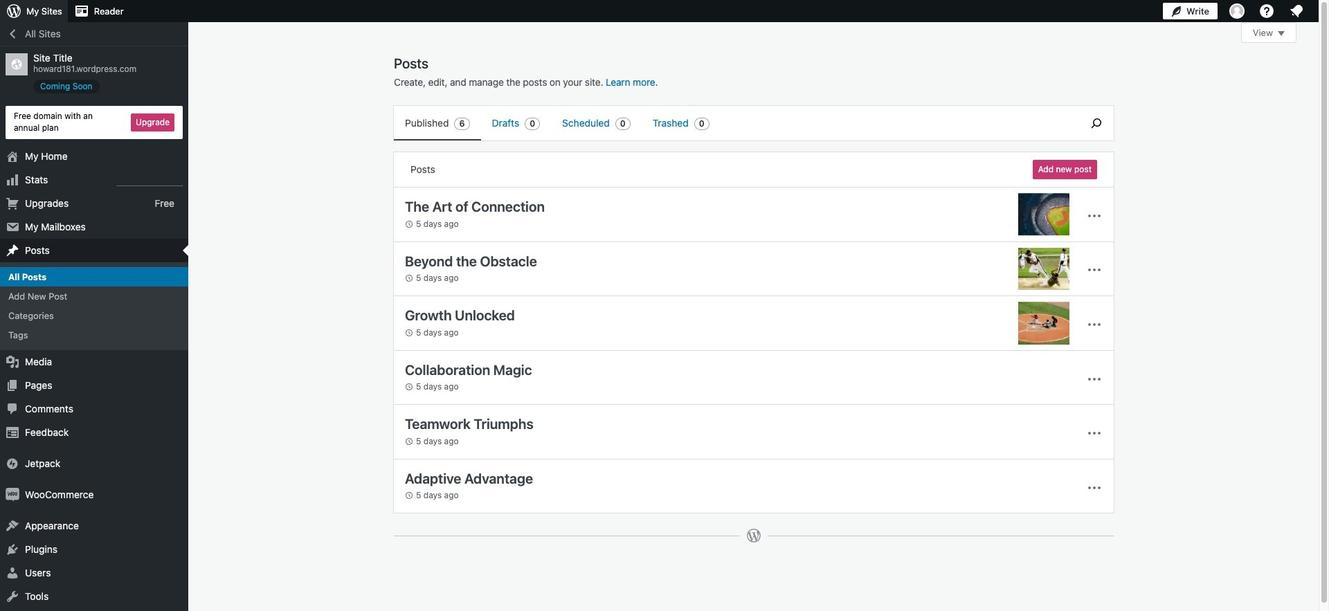 Task type: describe. For each thing, give the bounding box(es) containing it.
manage your notifications image
[[1288, 3, 1305, 19]]

highest hourly views 0 image
[[117, 177, 183, 186]]

help image
[[1258, 3, 1275, 19]]

2 toggle menu image from the top
[[1086, 316, 1103, 333]]

1 toggle menu image from the top
[[1086, 262, 1103, 279]]



Task type: locate. For each thing, give the bounding box(es) containing it.
0 vertical spatial img image
[[6, 457, 19, 471]]

3 toggle menu image from the top
[[1086, 479, 1103, 496]]

closed image
[[1278, 31, 1285, 36]]

2 img image from the top
[[6, 488, 19, 502]]

1 vertical spatial toggle menu image
[[1086, 316, 1103, 333]]

1 vertical spatial toggle menu image
[[1086, 371, 1103, 387]]

my profile image
[[1229, 3, 1245, 19]]

img image
[[6, 457, 19, 471], [6, 488, 19, 502]]

toggle menu image
[[1086, 262, 1103, 279], [1086, 316, 1103, 333], [1086, 479, 1103, 496]]

1 img image from the top
[[6, 457, 19, 471]]

menu
[[394, 106, 1072, 141]]

toggle menu image
[[1086, 208, 1103, 224], [1086, 371, 1103, 387], [1086, 425, 1103, 442]]

0 vertical spatial toggle menu image
[[1086, 208, 1103, 224]]

2 vertical spatial toggle menu image
[[1086, 479, 1103, 496]]

0 vertical spatial toggle menu image
[[1086, 262, 1103, 279]]

None search field
[[1079, 106, 1114, 141]]

main content
[[393, 22, 1296, 558]]

2 toggle menu image from the top
[[1086, 371, 1103, 387]]

open search image
[[1079, 115, 1114, 132]]

1 vertical spatial img image
[[6, 488, 19, 502]]

1 toggle menu image from the top
[[1086, 208, 1103, 224]]

2 vertical spatial toggle menu image
[[1086, 425, 1103, 442]]

3 toggle menu image from the top
[[1086, 425, 1103, 442]]



Task type: vqa. For each thing, say whether or not it's contained in the screenshot.
settings icon
no



